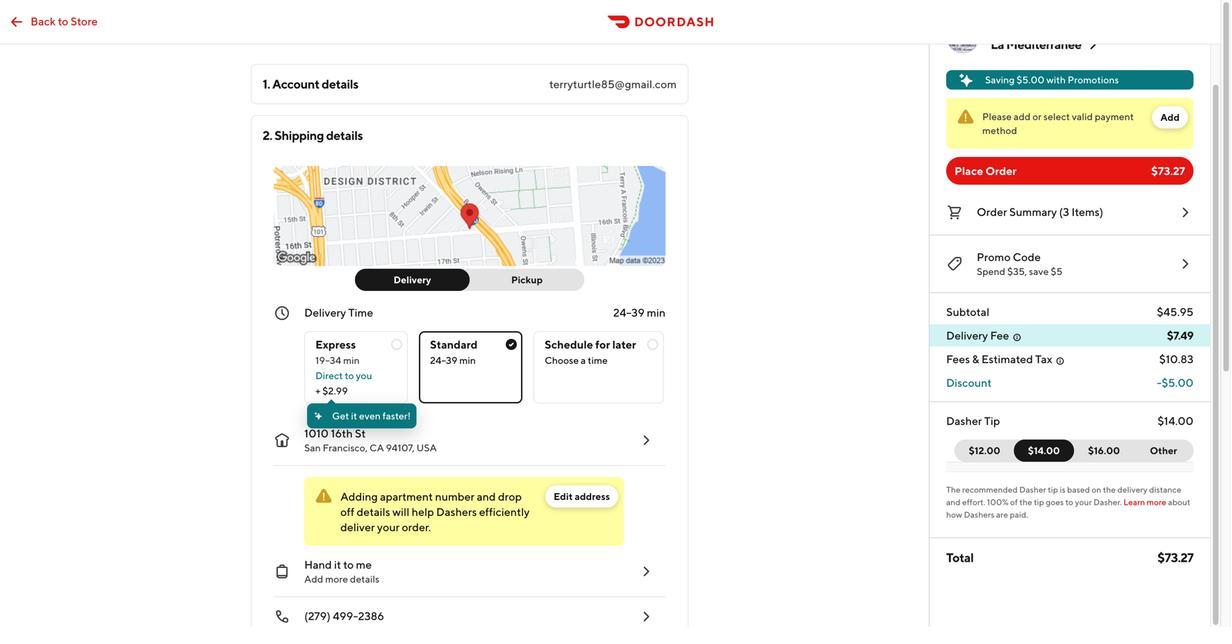 Task type: describe. For each thing, give the bounding box(es) containing it.
$12.00
[[969, 445, 1001, 457]]

hand
[[304, 559, 332, 572]]

fee
[[991, 329, 1010, 342]]

Pickup radio
[[462, 269, 585, 291]]

paid.
[[1010, 510, 1029, 520]]

19–34
[[316, 355, 341, 366]]

select
[[1044, 111, 1071, 122]]

time
[[349, 306, 373, 319]]

spend
[[977, 266, 1006, 277]]

based
[[1068, 485, 1091, 495]]

order summary (3 items)
[[977, 205, 1104, 219]]

order summary (3 items) button
[[947, 202, 1194, 224]]

1 horizontal spatial 24–39
[[614, 306, 645, 319]]

dashers inside about how dashers are paid.
[[965, 510, 995, 520]]

it for hand
[[334, 559, 341, 572]]

help
[[412, 506, 434, 519]]

(279) 499-2386
[[304, 610, 384, 623]]

2386
[[358, 610, 384, 623]]

get
[[332, 410, 349, 422]]

apartment
[[380, 490, 433, 504]]

place
[[955, 164, 984, 178]]

$2.99
[[323, 385, 348, 397]]

saving
[[986, 74, 1015, 86]]

st
[[355, 427, 366, 440]]

(279)
[[304, 610, 331, 623]]

$16.00 button
[[1066, 440, 1135, 462]]

total
[[947, 551, 974, 566]]

direct
[[316, 370, 343, 382]]

$7.49
[[1168, 329, 1194, 342]]

1 vertical spatial $73.27
[[1158, 551, 1194, 566]]

0 horizontal spatial 24–39
[[430, 355, 458, 366]]

1. account
[[263, 76, 320, 91]]

details right 1. account
[[322, 76, 359, 91]]

tip amount option group
[[955, 440, 1194, 462]]

0 horizontal spatial tip
[[1035, 498, 1045, 507]]

terryturtle85@gmail.com
[[550, 78, 677, 91]]

none radio inside option group
[[534, 332, 664, 404]]

0 vertical spatial $73.27
[[1152, 164, 1186, 178]]

items)
[[1072, 205, 1104, 219]]

tax
[[1036, 353, 1053, 366]]

usa
[[417, 442, 437, 454]]

get it even faster! tooltip
[[307, 400, 417, 429]]

your inside the recommended dasher tip is based on the delivery distance and effort. 100% of the tip goes to your dasher.
[[1076, 498, 1093, 507]]

dasher.
[[1094, 498, 1123, 507]]

dasher tip
[[947, 415, 1001, 428]]

$5.00 for saving
[[1017, 74, 1045, 86]]

other
[[1151, 445, 1178, 457]]

mediterranee
[[1007, 37, 1082, 52]]

back
[[31, 15, 56, 28]]

0 vertical spatial dasher
[[947, 415, 983, 428]]

$14.00 inside button
[[1029, 445, 1061, 457]]

please
[[983, 111, 1012, 122]]

to inside back to store link
[[58, 15, 68, 28]]

ca
[[370, 442, 384, 454]]

24–39 min inside option group
[[430, 355, 476, 366]]

details right 2. shipping
[[326, 128, 363, 143]]

subtotal
[[947, 306, 990, 319]]

1 horizontal spatial tip
[[1049, 485, 1059, 495]]

is
[[1060, 485, 1066, 495]]

details inside adding apartment number and drop off details will help dashers efficiently deliver your order.
[[357, 506, 390, 519]]

dasher inside the recommended dasher tip is based on the delivery distance and effort. 100% of the tip goes to your dasher.
[[1020, 485, 1047, 495]]

19–34 min direct to you + $2.99
[[316, 355, 372, 397]]

schedule for later
[[545, 338, 637, 351]]

$45.95
[[1158, 306, 1194, 319]]

time
[[588, 355, 608, 366]]

(3
[[1060, 205, 1070, 219]]

100%
[[988, 498, 1009, 507]]

a
[[581, 355, 586, 366]]

it for get
[[351, 410, 357, 422]]

adding
[[341, 490, 378, 504]]

$16.00
[[1089, 445, 1121, 457]]

2. shipping
[[263, 128, 324, 143]]

and inside the recommended dasher tip is based on the delivery distance and effort. 100% of the tip goes to your dasher.
[[947, 498, 961, 507]]

1. account details
[[263, 76, 359, 91]]

2 horizontal spatial min
[[647, 306, 666, 319]]

later
[[613, 338, 637, 351]]

$5
[[1051, 266, 1063, 277]]

choose a time
[[545, 355, 608, 366]]

off
[[341, 506, 355, 519]]

edit address button
[[546, 486, 619, 508]]

0 vertical spatial $14.00
[[1158, 415, 1194, 428]]

min inside 19–34 min direct to you + $2.99
[[343, 355, 360, 366]]

fees
[[947, 353, 971, 366]]

(279) 499-2386 button
[[263, 598, 666, 628]]

how
[[947, 510, 963, 520]]

to inside the recommended dasher tip is based on the delivery distance and effort. 100% of the tip goes to your dasher.
[[1066, 498, 1074, 507]]

number
[[435, 490, 475, 504]]

your inside adding apartment number and drop off details will help dashers efficiently deliver your order.
[[377, 521, 400, 534]]

store
[[71, 15, 98, 28]]

add inside the hand it to me add more details
[[304, 574, 323, 585]]

0 horizontal spatial delivery
[[304, 306, 346, 319]]

me
[[356, 559, 372, 572]]

effort.
[[963, 498, 986, 507]]



Task type: locate. For each thing, give the bounding box(es) containing it.
None radio
[[534, 332, 664, 404]]

dashers inside adding apartment number and drop off details will help dashers efficiently deliver your order.
[[437, 506, 477, 519]]

status
[[947, 98, 1194, 149]]

0 horizontal spatial it
[[334, 559, 341, 572]]

of
[[1011, 498, 1018, 507]]

24–39 down standard
[[430, 355, 458, 366]]

$35,
[[1008, 266, 1028, 277]]

save
[[1030, 266, 1049, 277]]

with
[[1047, 74, 1066, 86]]

option group
[[304, 320, 666, 404]]

summary
[[1010, 205, 1058, 219]]

will
[[393, 506, 410, 519]]

it inside tooltip
[[351, 410, 357, 422]]

order right place
[[986, 164, 1017, 178]]

estimated
[[982, 353, 1034, 366]]

goes
[[1047, 498, 1064, 507]]

$73.27 down 'about' in the bottom right of the page
[[1158, 551, 1194, 566]]

0 vertical spatial add
[[1161, 112, 1180, 123]]

delivery time
[[304, 306, 373, 319]]

$5.00
[[1017, 74, 1045, 86], [1162, 376, 1194, 390]]

1 horizontal spatial delivery
[[394, 274, 431, 286]]

1 horizontal spatial and
[[947, 498, 961, 507]]

0 horizontal spatial your
[[377, 521, 400, 534]]

payment
[[1095, 111, 1135, 122]]

None radio
[[304, 332, 408, 404], [419, 332, 523, 404], [304, 332, 408, 404], [419, 332, 523, 404]]

adding apartment number and drop off details will help dashers efficiently deliver your order.
[[341, 490, 530, 534]]

1 horizontal spatial it
[[351, 410, 357, 422]]

0 vertical spatial it
[[351, 410, 357, 422]]

order inside button
[[977, 205, 1008, 219]]

standard
[[430, 338, 478, 351]]

1 vertical spatial 24–39
[[430, 355, 458, 366]]

1 horizontal spatial $14.00
[[1158, 415, 1194, 428]]

status containing please add or select valid payment method
[[947, 98, 1194, 149]]

choose
[[545, 355, 579, 366]]

and inside adding apartment number and drop off details will help dashers efficiently deliver your order.
[[477, 490, 496, 504]]

add
[[1014, 111, 1031, 122]]

hand it to me add more details
[[304, 559, 380, 585]]

about
[[1169, 498, 1191, 507]]

deliver
[[341, 521, 375, 534]]

$5.00 for -
[[1162, 376, 1194, 390]]

code
[[1013, 251, 1041, 264]]

0 vertical spatial tip
[[1049, 485, 1059, 495]]

learn more link
[[1124, 498, 1167, 507]]

add down the hand
[[304, 574, 323, 585]]

$5.00 down $10.83 on the right of the page
[[1162, 376, 1194, 390]]

the right of
[[1020, 498, 1033, 507]]

it inside the hand it to me add more details
[[334, 559, 341, 572]]

your down will
[[377, 521, 400, 534]]

valid
[[1073, 111, 1094, 122]]

$73.27 down add button
[[1152, 164, 1186, 178]]

1 vertical spatial $14.00
[[1029, 445, 1061, 457]]

learn
[[1124, 498, 1146, 507]]

details down me
[[350, 574, 380, 585]]

discount
[[947, 376, 992, 390]]

0 vertical spatial more
[[1147, 498, 1167, 507]]

0 vertical spatial order
[[986, 164, 1017, 178]]

1 vertical spatial delivery
[[304, 306, 346, 319]]

pickup
[[512, 274, 543, 286]]

0 horizontal spatial more
[[325, 574, 348, 585]]

1 vertical spatial $5.00
[[1162, 376, 1194, 390]]

$12.00 button
[[955, 440, 1024, 462]]

tip left is
[[1049, 485, 1059, 495]]

saving $5.00 with promotions
[[986, 74, 1120, 86]]

la mediterranee
[[991, 37, 1082, 52]]

0 horizontal spatial dasher
[[947, 415, 983, 428]]

for
[[596, 338, 611, 351]]

to right back
[[58, 15, 68, 28]]

francisco,
[[323, 442, 368, 454]]

1 vertical spatial it
[[334, 559, 341, 572]]

efficiently
[[479, 506, 530, 519]]

drop
[[498, 490, 522, 504]]

$5.00 left with
[[1017, 74, 1045, 86]]

94107,
[[386, 442, 415, 454]]

place order
[[955, 164, 1017, 178]]

0 horizontal spatial dashers
[[437, 506, 477, 519]]

distance
[[1150, 485, 1182, 495]]

tip
[[1049, 485, 1059, 495], [1035, 498, 1045, 507]]

2. shipping details
[[263, 128, 363, 143]]

dasher
[[947, 415, 983, 428], [1020, 485, 1047, 495]]

Delivery radio
[[355, 269, 470, 291]]

1 horizontal spatial the
[[1104, 485, 1116, 495]]

$14.00 up is
[[1029, 445, 1061, 457]]

$14.00 up other
[[1158, 415, 1194, 428]]

and left drop
[[477, 490, 496, 504]]

0 vertical spatial the
[[1104, 485, 1116, 495]]

schedule
[[545, 338, 594, 351]]

$10.83
[[1160, 353, 1194, 366]]

are
[[997, 510, 1009, 520]]

option group containing express
[[304, 320, 666, 404]]

order left summary
[[977, 205, 1008, 219]]

more down the hand
[[325, 574, 348, 585]]

the
[[1104, 485, 1116, 495], [1020, 498, 1033, 507]]

your down based
[[1076, 498, 1093, 507]]

details inside the hand it to me add more details
[[350, 574, 380, 585]]

Other button
[[1134, 440, 1194, 462]]

24–39 min up later
[[614, 306, 666, 319]]

0 horizontal spatial $14.00
[[1029, 445, 1061, 457]]

0 horizontal spatial and
[[477, 490, 496, 504]]

delivery inside "option"
[[394, 274, 431, 286]]

0 horizontal spatial the
[[1020, 498, 1033, 507]]

dasher left "tip"
[[947, 415, 983, 428]]

&
[[973, 353, 980, 366]]

$14.00 button
[[1015, 440, 1075, 462]]

1 vertical spatial tip
[[1035, 498, 1045, 507]]

0 horizontal spatial min
[[343, 355, 360, 366]]

0 horizontal spatial $5.00
[[1017, 74, 1045, 86]]

san
[[304, 442, 321, 454]]

add right payment
[[1161, 112, 1180, 123]]

delivery
[[394, 274, 431, 286], [304, 306, 346, 319], [947, 329, 989, 342]]

0 vertical spatial delivery
[[394, 274, 431, 286]]

1 horizontal spatial min
[[460, 355, 476, 366]]

please add or select valid payment method
[[983, 111, 1135, 136]]

back to store link
[[0, 8, 106, 36]]

1 vertical spatial the
[[1020, 498, 1033, 507]]

add button
[[1153, 106, 1189, 129]]

it
[[351, 410, 357, 422], [334, 559, 341, 572]]

1 vertical spatial 24–39 min
[[430, 355, 476, 366]]

1010 16th st san francisco,  ca 94107,  usa
[[304, 427, 437, 454]]

it right the hand
[[334, 559, 341, 572]]

edit
[[554, 491, 573, 503]]

1 vertical spatial more
[[325, 574, 348, 585]]

it right get
[[351, 410, 357, 422]]

add inside button
[[1161, 112, 1180, 123]]

1 vertical spatial add
[[304, 574, 323, 585]]

2 horizontal spatial delivery
[[947, 329, 989, 342]]

none radio containing schedule for later
[[534, 332, 664, 404]]

24–39 min down standard
[[430, 355, 476, 366]]

0 horizontal spatial add
[[304, 574, 323, 585]]

recommended
[[963, 485, 1018, 495]]

2 vertical spatial delivery
[[947, 329, 989, 342]]

get it even faster!
[[332, 410, 411, 422]]

dasher up goes
[[1020, 485, 1047, 495]]

la mediterranee link
[[991, 36, 1102, 53]]

adding apartment number and drop off details will help dashers efficiently deliver your order. status
[[304, 478, 624, 546]]

to down is
[[1066, 498, 1074, 507]]

more down distance
[[1147, 498, 1167, 507]]

to left me
[[344, 559, 354, 572]]

details down adding
[[357, 506, 390, 519]]

1 horizontal spatial add
[[1161, 112, 1180, 123]]

1010
[[304, 427, 329, 440]]

even
[[359, 410, 381, 422]]

promo code spend $35, save $5
[[977, 251, 1063, 277]]

499-
[[333, 610, 358, 623]]

express
[[316, 338, 356, 351]]

more inside the hand it to me add more details
[[325, 574, 348, 585]]

order.
[[402, 521, 431, 534]]

0 horizontal spatial 24–39 min
[[430, 355, 476, 366]]

to inside the hand it to me add more details
[[344, 559, 354, 572]]

$5.00 inside 'button'
[[1017, 74, 1045, 86]]

1 vertical spatial dasher
[[1020, 485, 1047, 495]]

1 vertical spatial your
[[377, 521, 400, 534]]

dashers down number
[[437, 506, 477, 519]]

delivery
[[1118, 485, 1148, 495]]

1 horizontal spatial dasher
[[1020, 485, 1047, 495]]

1 horizontal spatial $5.00
[[1162, 376, 1194, 390]]

-$5.00
[[1158, 376, 1194, 390]]

tip left goes
[[1035, 498, 1045, 507]]

dashers down 'effort.'
[[965, 510, 995, 520]]

delivery or pickup selector option group
[[355, 269, 585, 291]]

1 horizontal spatial dashers
[[965, 510, 995, 520]]

1 horizontal spatial your
[[1076, 498, 1093, 507]]

1 horizontal spatial 24–39 min
[[614, 306, 666, 319]]

method
[[983, 125, 1018, 136]]

on
[[1092, 485, 1102, 495]]

0 vertical spatial 24–39
[[614, 306, 645, 319]]

0 vertical spatial your
[[1076, 498, 1093, 507]]

promo
[[977, 251, 1011, 264]]

to inside 19–34 min direct to you + $2.99
[[345, 370, 354, 382]]

to left you
[[345, 370, 354, 382]]

and down the
[[947, 498, 961, 507]]

1 vertical spatial order
[[977, 205, 1008, 219]]

+
[[316, 385, 321, 397]]

back to store
[[31, 15, 98, 28]]

1 horizontal spatial more
[[1147, 498, 1167, 507]]

about how dashers are paid.
[[947, 498, 1191, 520]]

la
[[991, 37, 1005, 52]]

24–39 up later
[[614, 306, 645, 319]]

address
[[575, 491, 610, 503]]

tip
[[985, 415, 1001, 428]]

the up dasher.
[[1104, 485, 1116, 495]]

min
[[647, 306, 666, 319], [343, 355, 360, 366], [460, 355, 476, 366]]

0 vertical spatial $5.00
[[1017, 74, 1045, 86]]

0 vertical spatial 24–39 min
[[614, 306, 666, 319]]

saving $5.00 with promotions button
[[947, 70, 1194, 90]]



Task type: vqa. For each thing, say whether or not it's contained in the screenshot.
$14.00 within button
yes



